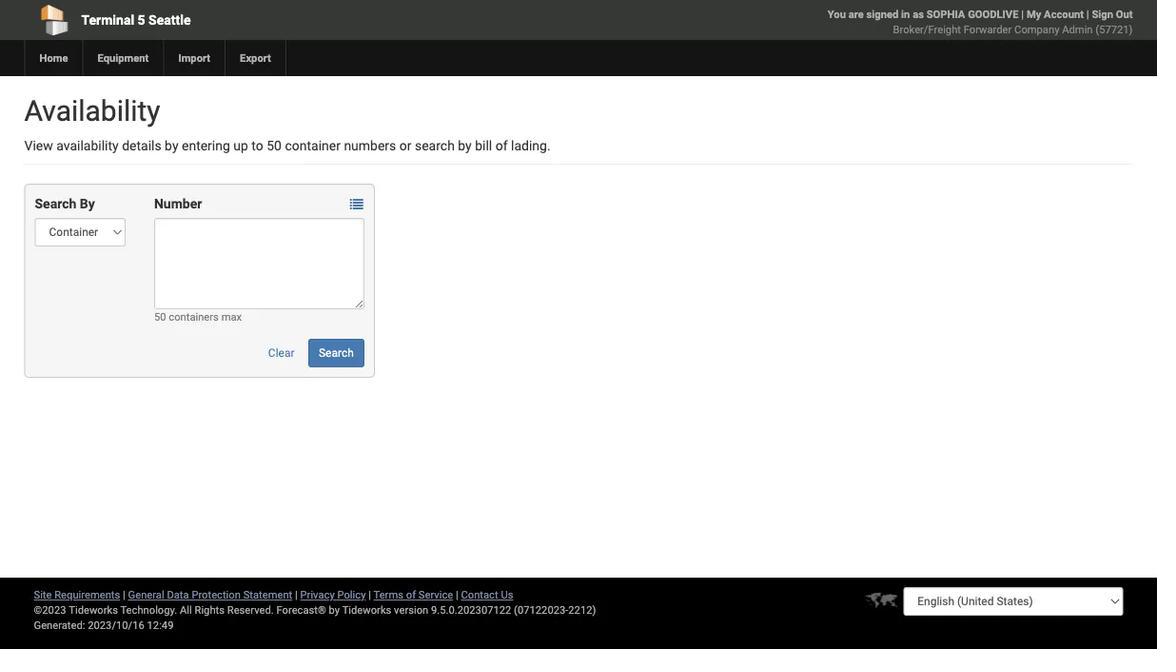 Task type: vqa. For each thing, say whether or not it's contained in the screenshot.
a in the top left of the page
no



Task type: describe. For each thing, give the bounding box(es) containing it.
export
[[240, 52, 271, 64]]

©2023 tideworks
[[34, 604, 118, 616]]

terms
[[374, 589, 404, 601]]

you
[[828, 8, 846, 20]]

search for search
[[319, 346, 354, 360]]

9.5.0.202307122
[[431, 604, 511, 616]]

service
[[419, 589, 453, 601]]

search
[[415, 138, 455, 153]]

lading.
[[511, 138, 551, 153]]

number
[[154, 196, 202, 211]]

(57721)
[[1096, 23, 1133, 36]]

Number text field
[[154, 218, 364, 309]]

equipment
[[98, 52, 149, 64]]

0 vertical spatial 50
[[267, 138, 282, 153]]

seattle
[[149, 12, 191, 28]]

| up the forecast®
[[295, 589, 298, 601]]

sophia
[[927, 8, 965, 20]]

sign
[[1092, 8, 1113, 20]]

5
[[138, 12, 145, 28]]

search for search by
[[35, 196, 76, 211]]

privacy policy link
[[300, 589, 366, 601]]

numbers
[[344, 138, 396, 153]]

clear button
[[258, 339, 305, 367]]

export link
[[225, 40, 285, 76]]

all
[[180, 604, 192, 616]]

site requirements | general data protection statement | privacy policy | terms of service | contact us ©2023 tideworks technology. all rights reserved. forecast® by tideworks version 9.5.0.202307122 (07122023-2212) generated: 2023/10/16 12:49
[[34, 589, 596, 631]]

2023/10/16
[[88, 619, 144, 631]]

out
[[1116, 8, 1133, 20]]

home
[[39, 52, 68, 64]]

search button
[[308, 339, 364, 367]]

0 horizontal spatial by
[[165, 138, 178, 153]]

rights
[[195, 604, 225, 616]]

account
[[1044, 8, 1084, 20]]

bill
[[475, 138, 492, 153]]

containers
[[169, 311, 219, 323]]

privacy
[[300, 589, 335, 601]]

data
[[167, 589, 189, 601]]

general data protection statement link
[[128, 589, 292, 601]]

search by
[[35, 196, 95, 211]]

contact us link
[[461, 589, 513, 601]]

details
[[122, 138, 161, 153]]

import link
[[163, 40, 225, 76]]

technology.
[[120, 604, 177, 616]]

by inside site requirements | general data protection statement | privacy policy | terms of service | contact us ©2023 tideworks technology. all rights reserved. forecast® by tideworks version 9.5.0.202307122 (07122023-2212) generated: 2023/10/16 12:49
[[329, 604, 340, 616]]

2 horizontal spatial by
[[458, 138, 472, 153]]

statement
[[243, 589, 292, 601]]

(07122023-
[[514, 604, 568, 616]]



Task type: locate. For each thing, give the bounding box(es) containing it.
availability
[[56, 138, 119, 153]]

| left 'my'
[[1021, 8, 1024, 20]]

company
[[1015, 23, 1060, 36]]

are
[[849, 8, 864, 20]]

of up version
[[406, 589, 416, 601]]

by right the details
[[165, 138, 178, 153]]

goodlive
[[968, 8, 1019, 20]]

forecast®
[[276, 604, 326, 616]]

general
[[128, 589, 164, 601]]

requirements
[[54, 589, 120, 601]]

availability
[[24, 94, 160, 128]]

in
[[901, 8, 910, 20]]

1 horizontal spatial by
[[329, 604, 340, 616]]

equipment link
[[82, 40, 163, 76]]

generated:
[[34, 619, 85, 631]]

| up tideworks
[[369, 589, 371, 601]]

search
[[35, 196, 76, 211], [319, 346, 354, 360]]

of
[[496, 138, 508, 153], [406, 589, 416, 601]]

or
[[400, 138, 412, 153]]

0 horizontal spatial 50
[[154, 311, 166, 323]]

signed
[[867, 8, 899, 20]]

to
[[252, 138, 263, 153]]

site requirements link
[[34, 589, 120, 601]]

import
[[178, 52, 210, 64]]

up
[[233, 138, 248, 153]]

show list image
[[350, 197, 363, 211]]

0 vertical spatial search
[[35, 196, 76, 211]]

search left by
[[35, 196, 76, 211]]

by left bill
[[458, 138, 472, 153]]

version
[[394, 604, 429, 616]]

1 vertical spatial 50
[[154, 311, 166, 323]]

1 horizontal spatial search
[[319, 346, 354, 360]]

by
[[165, 138, 178, 153], [458, 138, 472, 153], [329, 604, 340, 616]]

1 horizontal spatial of
[[496, 138, 508, 153]]

| left 'sign'
[[1087, 8, 1089, 20]]

my account link
[[1027, 8, 1084, 20]]

terminal
[[81, 12, 134, 28]]

0 vertical spatial of
[[496, 138, 508, 153]]

50 containers max
[[154, 311, 242, 323]]

terminal 5 seattle link
[[24, 0, 470, 40]]

tideworks
[[342, 604, 391, 616]]

contact
[[461, 589, 498, 601]]

entering
[[182, 138, 230, 153]]

1 horizontal spatial 50
[[267, 138, 282, 153]]

50
[[267, 138, 282, 153], [154, 311, 166, 323]]

| left the general
[[123, 589, 125, 601]]

0 horizontal spatial of
[[406, 589, 416, 601]]

1 vertical spatial search
[[319, 346, 354, 360]]

forwarder
[[964, 23, 1012, 36]]

clear
[[268, 346, 295, 360]]

sign out link
[[1092, 8, 1133, 20]]

site
[[34, 589, 52, 601]]

view
[[24, 138, 53, 153]]

|
[[1021, 8, 1024, 20], [1087, 8, 1089, 20], [123, 589, 125, 601], [295, 589, 298, 601], [369, 589, 371, 601], [456, 589, 458, 601]]

terms of service link
[[374, 589, 453, 601]]

12:49
[[147, 619, 174, 631]]

broker/freight
[[893, 23, 961, 36]]

my
[[1027, 8, 1041, 20]]

search inside search button
[[319, 346, 354, 360]]

home link
[[24, 40, 82, 76]]

reserved.
[[227, 604, 274, 616]]

us
[[501, 589, 513, 601]]

of right bill
[[496, 138, 508, 153]]

1 vertical spatial of
[[406, 589, 416, 601]]

max
[[221, 311, 242, 323]]

50 right to
[[267, 138, 282, 153]]

by
[[80, 196, 95, 211]]

search right clear
[[319, 346, 354, 360]]

protection
[[192, 589, 241, 601]]

50 left containers
[[154, 311, 166, 323]]

0 horizontal spatial search
[[35, 196, 76, 211]]

2212)
[[568, 604, 596, 616]]

container
[[285, 138, 341, 153]]

you are signed in as sophia goodlive | my account | sign out broker/freight forwarder company admin (57721)
[[828, 8, 1133, 36]]

view availability details by entering up to 50 container numbers or search by bill of lading.
[[24, 138, 551, 153]]

of inside site requirements | general data protection statement | privacy policy | terms of service | contact us ©2023 tideworks technology. all rights reserved. forecast® by tideworks version 9.5.0.202307122 (07122023-2212) generated: 2023/10/16 12:49
[[406, 589, 416, 601]]

by down privacy policy link
[[329, 604, 340, 616]]

policy
[[337, 589, 366, 601]]

admin
[[1062, 23, 1093, 36]]

as
[[913, 8, 924, 20]]

| up 9.5.0.202307122
[[456, 589, 458, 601]]

terminal 5 seattle
[[81, 12, 191, 28]]



